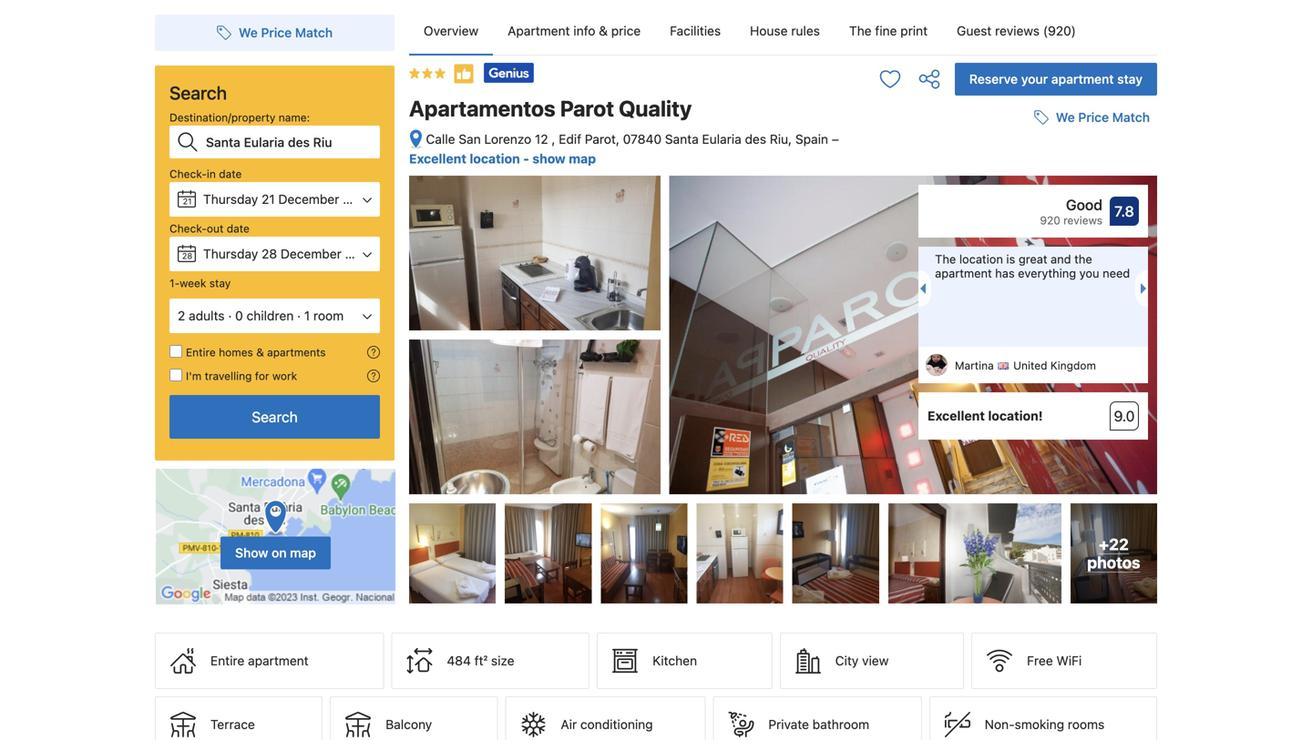 Task type: locate. For each thing, give the bounding box(es) containing it.
search
[[169, 82, 227, 103], [252, 409, 298, 426]]

december up thursday 28 december 2023
[[278, 192, 339, 207]]

check- for out
[[169, 222, 207, 235]]

0 horizontal spatial price
[[261, 25, 292, 40]]

apartment
[[508, 23, 570, 38]]

0 horizontal spatial &
[[256, 346, 264, 359]]

entire apartment button
[[155, 633, 384, 690]]

stay
[[1117, 72, 1143, 87], [209, 277, 231, 290]]

terrace button
[[155, 697, 323, 741]]

2023 down thursday 21 december 2023
[[345, 246, 376, 262]]

reviews down good
[[1064, 214, 1103, 227]]

1 vertical spatial search
[[252, 409, 298, 426]]

1 horizontal spatial apartment
[[935, 267, 992, 280]]

0 vertical spatial excellent
[[409, 151, 466, 167]]

apartment left has
[[935, 267, 992, 280]]

1 vertical spatial match
[[1112, 110, 1150, 125]]

excellent inside the calle san lorenzo 12 , edif parot, 07840 santa eularia des riu, spain – excellent location - show map
[[409, 151, 466, 167]]

location down lorenzo
[[470, 151, 520, 167]]

1 horizontal spatial search
[[252, 409, 298, 426]]

location up has
[[959, 253, 1003, 266]]

1 horizontal spatial price
[[1078, 110, 1109, 125]]

1 vertical spatial december
[[281, 246, 342, 262]]

show on map button
[[155, 468, 396, 606], [221, 537, 331, 570]]

the location is great and the apartment has everything you need
[[935, 253, 1130, 280]]

i'm travelling for work
[[186, 370, 297, 383]]

we'll show you stays where you can have the entire place to yourself image
[[367, 346, 380, 359], [367, 346, 380, 359]]

0 horizontal spatial ·
[[228, 308, 232, 323]]

we down reserve your apartment stay button
[[1056, 110, 1075, 125]]

on
[[272, 546, 287, 561]]

non-smoking rooms button
[[929, 697, 1157, 741]]

1 vertical spatial entire
[[210, 654, 244, 669]]

& inside the search section
[[256, 346, 264, 359]]

1 horizontal spatial &
[[599, 23, 608, 38]]

work
[[272, 370, 297, 383]]

location inside the calle san lorenzo 12 , edif parot, 07840 santa eularia des riu, spain – excellent location - show map
[[470, 151, 520, 167]]

city view button
[[780, 633, 964, 690]]

fine
[[875, 23, 897, 38]]

920
[[1040, 214, 1060, 227]]

0 horizontal spatial stay
[[209, 277, 231, 290]]

1 horizontal spatial the
[[935, 253, 956, 266]]

0 vertical spatial location
[[470, 151, 520, 167]]

map right the on
[[290, 546, 316, 561]]

check- up check-out date
[[169, 168, 207, 180]]

1 horizontal spatial we price match
[[1056, 110, 1150, 125]]

0 vertical spatial stay
[[1117, 72, 1143, 87]]

1 check- from the top
[[169, 168, 207, 180]]

thursday down in
[[203, 192, 258, 207]]

entire up i'm
[[186, 346, 216, 359]]

1 vertical spatial the
[[935, 253, 956, 266]]

entire inside the search section
[[186, 346, 216, 359]]

1 vertical spatial excellent
[[928, 409, 985, 424]]

21 down check-in date
[[183, 197, 192, 206]]

&
[[599, 23, 608, 38], [256, 346, 264, 359]]

excellent
[[409, 151, 466, 167], [928, 409, 985, 424]]

match for the rightmost we price match dropdown button
[[1112, 110, 1150, 125]]

1 horizontal spatial we
[[1056, 110, 1075, 125]]

apartment inside button
[[1051, 72, 1114, 87]]

28 down thursday 21 december 2023
[[262, 246, 277, 262]]

21 up thursday 28 december 2023
[[262, 192, 275, 207]]

date for check-in date
[[219, 168, 242, 180]]

1 horizontal spatial excellent
[[928, 409, 985, 424]]

we price match down reserve your apartment stay button
[[1056, 110, 1150, 125]]

0 horizontal spatial 21
[[183, 197, 192, 206]]

2023 up thursday 28 december 2023
[[343, 192, 374, 207]]

house rules link
[[735, 7, 835, 55]]

0 horizontal spatial reviews
[[995, 23, 1040, 38]]

name:
[[279, 111, 310, 124]]

0 vertical spatial search
[[169, 82, 227, 103]]

& up for
[[256, 346, 264, 359]]

thursday down out
[[203, 246, 258, 262]]

price up name:
[[261, 25, 292, 40]]

search button
[[169, 395, 380, 439]]

we price match button up name:
[[209, 16, 340, 49]]

search inside button
[[252, 409, 298, 426]]

the left fine
[[849, 23, 872, 38]]

stay inside the search section
[[209, 277, 231, 290]]

reserve
[[969, 72, 1018, 87]]

1 vertical spatial we price match button
[[1027, 101, 1157, 134]]

1 vertical spatial map
[[290, 546, 316, 561]]

0 horizontal spatial match
[[295, 25, 333, 40]]

0 vertical spatial we
[[239, 25, 258, 40]]

0 vertical spatial we price match button
[[209, 16, 340, 49]]

apartment
[[1051, 72, 1114, 87], [935, 267, 992, 280], [248, 654, 309, 669]]

the inside the fine print link
[[849, 23, 872, 38]]

we price match
[[239, 25, 333, 40], [1056, 110, 1150, 125]]

1 vertical spatial date
[[227, 222, 250, 235]]

1 horizontal spatial reviews
[[1064, 214, 1103, 227]]

edif
[[559, 132, 581, 147]]

location inside "the location is great and the apartment has everything you need"
[[959, 253, 1003, 266]]

homes
[[219, 346, 253, 359]]

click to open map view image
[[409, 129, 423, 150]]

28 up 'week'
[[182, 251, 192, 261]]

reviews inside good 920 reviews
[[1064, 214, 1103, 227]]

for
[[255, 370, 269, 383]]

2 adults · 0 children · 1 room button
[[169, 299, 380, 334]]

0 vertical spatial apartment
[[1051, 72, 1114, 87]]

match down reserve your apartment stay button
[[1112, 110, 1150, 125]]

0 vertical spatial reviews
[[995, 23, 1040, 38]]

2 · from the left
[[297, 308, 301, 323]]

+22 photos link
[[1070, 504, 1157, 604]]

search up destination/property
[[169, 82, 227, 103]]

2023
[[343, 192, 374, 207], [345, 246, 376, 262]]

0 horizontal spatial we
[[239, 25, 258, 40]]

we price match button down reserve your apartment stay button
[[1027, 101, 1157, 134]]

the inside "the location is great and the apartment has everything you need"
[[935, 253, 956, 266]]

1 vertical spatial stay
[[209, 277, 231, 290]]

we price match inside the search section
[[239, 25, 333, 40]]

2 adults · 0 children · 1 room
[[178, 308, 344, 323]]

check- for in
[[169, 168, 207, 180]]

& for price
[[599, 23, 608, 38]]

thursday
[[203, 192, 258, 207], [203, 246, 258, 262]]

0 horizontal spatial excellent
[[409, 151, 466, 167]]

0 vertical spatial &
[[599, 23, 608, 38]]

we price match button
[[209, 16, 340, 49], [1027, 101, 1157, 134]]

non-smoking rooms
[[985, 718, 1105, 733]]

1 vertical spatial we price match
[[1056, 110, 1150, 125]]

apartment up terrace button
[[248, 654, 309, 669]]

0 vertical spatial match
[[295, 25, 333, 40]]

your
[[1021, 72, 1048, 87]]

1 vertical spatial 2023
[[345, 246, 376, 262]]

1 vertical spatial check-
[[169, 222, 207, 235]]

the left is
[[935, 253, 956, 266]]

28
[[262, 246, 277, 262], [182, 251, 192, 261]]

price down reserve your apartment stay button
[[1078, 110, 1109, 125]]

date right out
[[227, 222, 250, 235]]

reviews left the (920)
[[995, 23, 1040, 38]]

wifi
[[1056, 654, 1082, 669]]

december for 28
[[281, 246, 342, 262]]

0 horizontal spatial we price match button
[[209, 16, 340, 49]]

2 vertical spatial apartment
[[248, 654, 309, 669]]

0 horizontal spatial 28
[[182, 251, 192, 261]]

room
[[313, 308, 344, 323]]

destination/property name:
[[169, 111, 310, 124]]

entire inside 'button'
[[210, 654, 244, 669]]

check-out date
[[169, 222, 250, 235]]

1 vertical spatial apartment
[[935, 267, 992, 280]]

private bathroom
[[768, 718, 869, 733]]

0 vertical spatial the
[[849, 23, 872, 38]]

0 vertical spatial map
[[569, 151, 596, 167]]

1 vertical spatial location
[[959, 253, 1003, 266]]

check- up 'week'
[[169, 222, 207, 235]]

match up name:
[[295, 25, 333, 40]]

1 horizontal spatial map
[[569, 151, 596, 167]]

0 vertical spatial thursday
[[203, 192, 258, 207]]

0 vertical spatial check-
[[169, 168, 207, 180]]

quality
[[619, 96, 692, 121]]

balcony button
[[330, 697, 498, 741]]

match inside the search section
[[295, 25, 333, 40]]

we price match up name:
[[239, 25, 333, 40]]

week
[[180, 277, 206, 290]]

december down thursday 21 december 2023
[[281, 246, 342, 262]]

2
[[178, 308, 185, 323]]

out
[[207, 222, 224, 235]]

entire up terrace button
[[210, 654, 244, 669]]

0 vertical spatial price
[[261, 25, 292, 40]]

next image
[[1141, 284, 1152, 294]]

good 920 reviews
[[1040, 196, 1103, 227]]

in
[[207, 168, 216, 180]]

1 horizontal spatial 28
[[262, 246, 277, 262]]

0 horizontal spatial search
[[169, 82, 227, 103]]

0 vertical spatial date
[[219, 168, 242, 180]]

date right in
[[219, 168, 242, 180]]

7.8
[[1115, 203, 1134, 220]]

& right info at the left top of the page
[[599, 23, 608, 38]]

has
[[995, 267, 1015, 280]]

air
[[561, 718, 577, 733]]

1 vertical spatial reviews
[[1064, 214, 1103, 227]]

1 horizontal spatial ·
[[297, 308, 301, 323]]

map down edif
[[569, 151, 596, 167]]

21
[[262, 192, 275, 207], [183, 197, 192, 206]]

free wifi
[[1027, 654, 1082, 669]]

match
[[295, 25, 333, 40], [1112, 110, 1150, 125]]

great
[[1019, 253, 1047, 266]]

· left 0
[[228, 308, 232, 323]]

view
[[862, 654, 889, 669]]

· left 1
[[297, 308, 301, 323]]

december
[[278, 192, 339, 207], [281, 246, 342, 262]]

0 horizontal spatial location
[[470, 151, 520, 167]]

check-in date
[[169, 168, 242, 180]]

0 horizontal spatial map
[[290, 546, 316, 561]]

1 thursday from the top
[[203, 192, 258, 207]]

city
[[835, 654, 859, 669]]

search down work
[[252, 409, 298, 426]]

2 thursday from the top
[[203, 246, 258, 262]]

0 vertical spatial 2023
[[343, 192, 374, 207]]

& for apartments
[[256, 346, 264, 359]]

0 horizontal spatial apartment
[[248, 654, 309, 669]]

0 vertical spatial december
[[278, 192, 339, 207]]

you
[[1079, 267, 1099, 280]]

the
[[849, 23, 872, 38], [935, 253, 956, 266]]

2 check- from the top
[[169, 222, 207, 235]]

rooms
[[1068, 718, 1105, 733]]

the fine print
[[849, 23, 928, 38]]

2023 for thursday 21 december 2023
[[343, 192, 374, 207]]

1 horizontal spatial location
[[959, 253, 1003, 266]]

san
[[459, 132, 481, 147]]

thursday for thursday 28 december 2023
[[203, 246, 258, 262]]

check-
[[169, 168, 207, 180], [169, 222, 207, 235]]

smoking
[[1015, 718, 1064, 733]]

2023 for thursday 28 december 2023
[[345, 246, 376, 262]]

1 horizontal spatial stay
[[1117, 72, 1143, 87]]

0 horizontal spatial we price match
[[239, 25, 333, 40]]

0 vertical spatial we price match
[[239, 25, 333, 40]]

if you select this option, we'll show you popular business travel features like breakfast, wifi and free parking. image
[[367, 370, 380, 383], [367, 370, 380, 383]]

excellent down calle
[[409, 151, 466, 167]]

the for the fine print
[[849, 23, 872, 38]]

entire apartment
[[210, 654, 309, 669]]

reviews inside "link"
[[995, 23, 1040, 38]]

we up destination/property name: at top
[[239, 25, 258, 40]]

overview
[[424, 23, 479, 38]]

1 horizontal spatial match
[[1112, 110, 1150, 125]]

2 horizontal spatial apartment
[[1051, 72, 1114, 87]]

1-week stay
[[169, 277, 231, 290]]

1 vertical spatial thursday
[[203, 246, 258, 262]]

1 vertical spatial &
[[256, 346, 264, 359]]

excellent down martina at the right of page
[[928, 409, 985, 424]]

apartment right the your
[[1051, 72, 1114, 87]]

0 horizontal spatial the
[[849, 23, 872, 38]]

1 vertical spatial we
[[1056, 110, 1075, 125]]

0 vertical spatial entire
[[186, 346, 216, 359]]



Task type: describe. For each thing, give the bounding box(es) containing it.
private bathroom button
[[713, 697, 922, 741]]

rules
[[791, 23, 820, 38]]

1 horizontal spatial 21
[[262, 192, 275, 207]]

the for the location is great and the apartment has everything you need
[[935, 253, 956, 266]]

apartamentos
[[409, 96, 556, 121]]

good
[[1066, 196, 1103, 214]]

date for check-out date
[[227, 222, 250, 235]]

entire for entire apartment
[[210, 654, 244, 669]]

1 horizontal spatial we price match button
[[1027, 101, 1157, 134]]

calle san lorenzo 12 , edif parot, 07840 santa eularia des riu, spain – excellent location - show map
[[409, 132, 839, 167]]

conditioning
[[580, 718, 653, 733]]

free wifi button
[[971, 633, 1157, 690]]

stay inside button
[[1117, 72, 1143, 87]]

overview link
[[409, 7, 493, 55]]

guest
[[957, 23, 992, 38]]

price inside the search section
[[261, 25, 292, 40]]

parot,
[[585, 132, 620, 147]]

1 vertical spatial price
[[1078, 110, 1109, 125]]

(920)
[[1043, 23, 1076, 38]]

private
[[768, 718, 809, 733]]

,
[[552, 132, 555, 147]]

9.0
[[1114, 408, 1135, 425]]

-
[[523, 151, 529, 167]]

calle
[[426, 132, 455, 147]]

free
[[1027, 654, 1053, 669]]

scored 7.8 element
[[1110, 197, 1139, 226]]

facilities
[[670, 23, 721, 38]]

kitchen
[[653, 654, 697, 669]]

print
[[900, 23, 928, 38]]

Where are you going? field
[[199, 126, 380, 159]]

thursday 28 december 2023
[[203, 246, 376, 262]]

city view
[[835, 654, 889, 669]]

+22 photos
[[1087, 535, 1140, 572]]

guest reviews (920)
[[957, 23, 1076, 38]]

–
[[832, 132, 839, 147]]

apartment inside 'button'
[[248, 654, 309, 669]]

travelling
[[205, 370, 252, 383]]

the fine print link
[[835, 7, 942, 55]]

excellent location - show map button
[[409, 151, 596, 167]]

thursday for thursday 21 december 2023
[[203, 192, 258, 207]]

united
[[1013, 360, 1047, 372]]

we price match button inside the search section
[[209, 16, 340, 49]]

match for we price match dropdown button in the search section
[[295, 25, 333, 40]]

1-
[[169, 277, 180, 290]]

484
[[447, 654, 471, 669]]

and
[[1051, 253, 1071, 266]]

martina
[[955, 360, 994, 372]]

price
[[611, 23, 641, 38]]

scored 9.0 element
[[1110, 402, 1139, 431]]

show on map
[[235, 546, 316, 561]]

terrace
[[210, 718, 255, 733]]

house
[[750, 23, 788, 38]]

des
[[745, 132, 766, 147]]

show
[[532, 151, 566, 167]]

the
[[1074, 253, 1092, 266]]

we inside the search section
[[239, 25, 258, 40]]

non-
[[985, 718, 1015, 733]]

previous image
[[915, 284, 926, 294]]

1 · from the left
[[228, 308, 232, 323]]

484 ft² size
[[447, 654, 514, 669]]

parot
[[560, 96, 614, 121]]

rated good element
[[928, 194, 1103, 216]]

apartamentos parot quality
[[409, 96, 692, 121]]

lorenzo
[[484, 132, 531, 147]]

i'm
[[186, 370, 202, 383]]

house rules
[[750, 23, 820, 38]]

guest reviews (920) link
[[942, 7, 1091, 55]]

united kingdom
[[1013, 360, 1096, 372]]

need
[[1103, 267, 1130, 280]]

valign  initial image
[[453, 63, 475, 85]]

apartments
[[267, 346, 326, 359]]

entire for entire homes & apartments
[[186, 346, 216, 359]]

search section
[[148, 0, 402, 606]]

map inside the search section
[[290, 546, 316, 561]]

excellent location!
[[928, 409, 1043, 424]]

air conditioning
[[561, 718, 653, 733]]

reserve your apartment stay button
[[955, 63, 1157, 96]]

ft²
[[474, 654, 488, 669]]

484 ft² size button
[[391, 633, 590, 690]]

info
[[573, 23, 595, 38]]

december for 21
[[278, 192, 339, 207]]

santa
[[665, 132, 699, 147]]

location!
[[988, 409, 1043, 424]]

show
[[235, 546, 268, 561]]

is
[[1006, 253, 1015, 266]]

kitchen button
[[597, 633, 772, 690]]

apartment inside "the location is great and the apartment has everything you need"
[[935, 267, 992, 280]]

spain
[[795, 132, 828, 147]]

entire homes & apartments
[[186, 346, 326, 359]]

balcony
[[386, 718, 432, 733]]

reserve your apartment stay
[[969, 72, 1143, 87]]

destination/property
[[169, 111, 276, 124]]

air conditioning button
[[505, 697, 706, 741]]

map inside the calle san lorenzo 12 , edif parot, 07840 santa eularia des riu, spain – excellent location - show map
[[569, 151, 596, 167]]

1
[[304, 308, 310, 323]]

riu,
[[770, 132, 792, 147]]



Task type: vqa. For each thing, say whether or not it's contained in the screenshot.
Santa
yes



